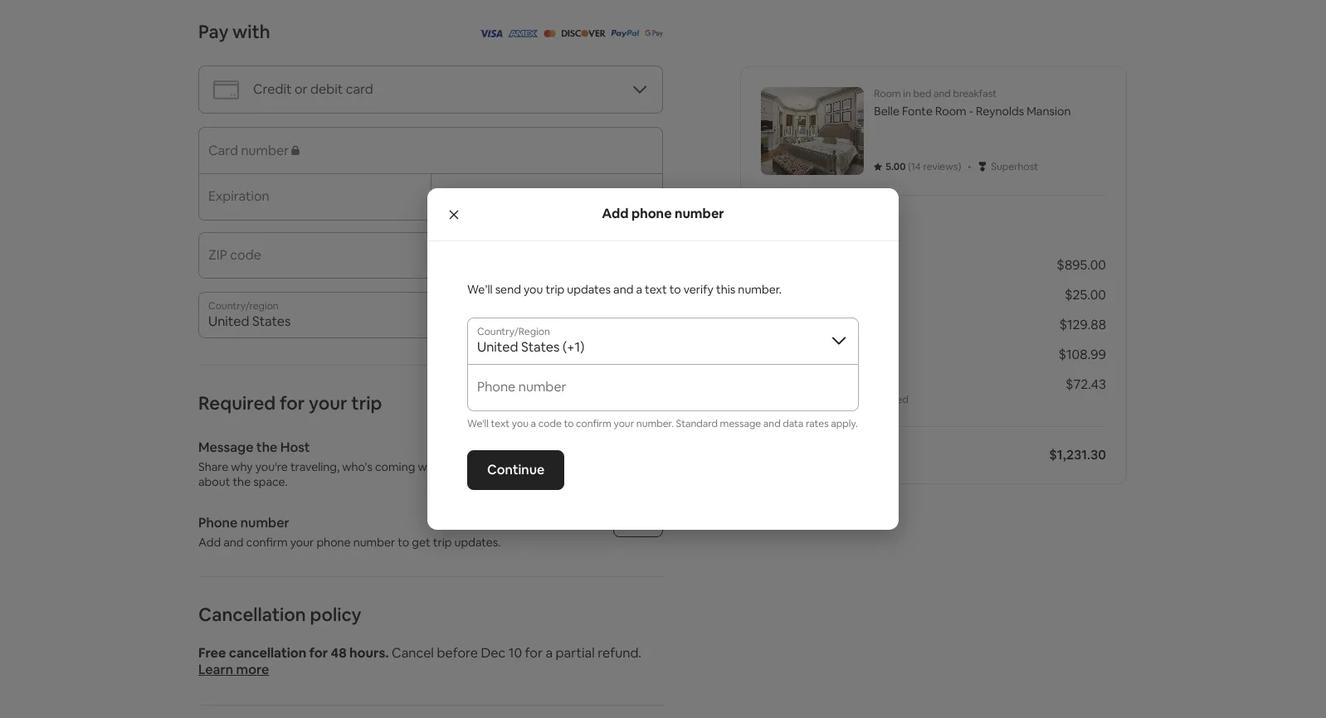 Task type: describe. For each thing, give the bounding box(es) containing it.
pay with
[[198, 20, 270, 43]]

and inside phone number add and confirm your phone number to get trip updates.
[[223, 535, 244, 550]]

$895.00
[[1057, 256, 1106, 274]]

united states
[[208, 313, 291, 330]]

2 visa card image from the top
[[478, 30, 503, 37]]

fee for services
[[852, 393, 867, 407]]

free
[[198, 645, 226, 662]]

continue
[[487, 461, 545, 479]]

add for add
[[627, 516, 650, 531]]

+1
[[477, 385, 491, 403]]

with inside message the host share why you're traveling, who's coming with you, and what you love about the space.
[[418, 460, 441, 475]]

services
[[813, 393, 850, 407]]

5.00 ( 14 reviews )
[[886, 160, 961, 173]]

what
[[491, 460, 518, 475]]

to for send
[[669, 282, 681, 297]]

1 google pay image from the top
[[644, 24, 663, 41]]

$1,231.30
[[1049, 446, 1106, 464]]

taxes
[[761, 346, 796, 364]]

2 vertical spatial number
[[353, 535, 395, 550]]

and right updates
[[613, 282, 634, 297]]

cancel
[[392, 645, 434, 662]]

$129.88
[[1059, 316, 1106, 334]]

1 vertical spatial room
[[935, 104, 967, 119]]

we'll
[[467, 282, 493, 297]]

2 discover card image from the top
[[561, 30, 605, 37]]

1 vertical spatial text
[[491, 417, 510, 431]]

2 horizontal spatial for
[[525, 645, 543, 662]]

united states element
[[198, 292, 663, 339]]

policy
[[310, 603, 362, 627]]

0 horizontal spatial for
[[280, 392, 305, 415]]

we'll text you a code to confirm your number. standard message and data rates apply.
[[467, 417, 858, 431]]

1 mastercard image from the top
[[543, 24, 556, 41]]

hours.
[[349, 645, 389, 662]]

partial
[[556, 645, 595, 662]]

0 vertical spatial a
[[636, 282, 642, 297]]

airbnb service fee button
[[761, 316, 872, 334]]

cancellation
[[198, 603, 306, 627]]

dec
[[481, 645, 506, 662]]

cleaning
[[761, 286, 815, 304]]

travel
[[761, 376, 798, 393]]

free cancellation for 48 hours. cancel before dec 10 for a partial refund. learn more
[[198, 645, 642, 679]]

14
[[911, 160, 921, 173]]

about
[[198, 475, 230, 490]]

$25.00
[[1065, 286, 1106, 304]]

updates.
[[454, 535, 501, 550]]

pay
[[198, 20, 229, 43]]

more
[[236, 661, 269, 679]]

0 vertical spatial number.
[[738, 282, 782, 297]]

message
[[198, 439, 254, 456]]

trip inside phone number add and confirm your phone number to get trip updates.
[[433, 535, 452, 550]]

room in bed and breakfast belle fonte room - reynolds mansion
[[874, 87, 1071, 119]]

to for number
[[398, 535, 409, 550]]

data
[[783, 417, 804, 431]]

verify
[[684, 282, 714, 297]]

standard
[[676, 417, 718, 431]]

5.00
[[886, 160, 906, 173]]

service
[[806, 316, 849, 334]]

-
[[969, 104, 973, 119]]

add button
[[614, 510, 663, 538]]

taxes button
[[761, 346, 796, 364]]

united states (+1) button
[[467, 318, 859, 364]]

(
[[908, 160, 911, 173]]

this
[[716, 282, 736, 297]]

learn
[[198, 661, 233, 679]]

add inside phone number add and confirm your phone number to get trip updates.
[[198, 535, 221, 550]]

belle
[[874, 104, 900, 119]]

your inside phone number add and confirm your phone number to get trip updates.
[[290, 535, 314, 550]]

1 horizontal spatial the
[[256, 439, 278, 456]]

traveling,
[[290, 460, 340, 475]]

who's
[[342, 460, 373, 475]]

$108.99
[[1059, 346, 1106, 364]]

+1 telephone field
[[496, 386, 849, 403]]

message the host share why you're traveling, who's coming with you, and what you love about the space.
[[198, 439, 567, 490]]

cleaning fee button
[[761, 286, 838, 304]]

states for united states
[[252, 313, 291, 330]]

1 horizontal spatial text
[[645, 282, 667, 297]]

mansion
[[1027, 104, 1071, 119]]

$72.43
[[1066, 376, 1106, 393]]

we'll
[[467, 417, 489, 431]]

fee for service
[[852, 316, 872, 334]]

insurance
[[801, 376, 859, 393]]

paypal image
[[610, 30, 639, 37]]

cancellation policy
[[198, 603, 362, 627]]

in
[[903, 87, 911, 100]]

get
[[412, 535, 430, 550]]

phone
[[198, 515, 238, 532]]

48
[[331, 645, 347, 662]]

we'll send you trip updates and a text to verify this number.
[[467, 282, 782, 297]]

fonte
[[902, 104, 933, 119]]

you're
[[255, 460, 288, 475]]

add phone number
[[602, 205, 724, 223]]

share
[[198, 460, 228, 475]]

host
[[280, 439, 310, 456]]

assistance services fee included
[[761, 393, 909, 407]]

continue button
[[467, 451, 565, 490]]

2 mastercard image from the top
[[543, 30, 556, 37]]

trip for your
[[351, 392, 382, 415]]

you for text
[[512, 417, 529, 431]]

trip for you
[[546, 282, 565, 297]]



Task type: locate. For each thing, give the bounding box(es) containing it.
you right send on the left
[[524, 282, 543, 297]]

0 vertical spatial room
[[874, 87, 901, 100]]

2 vertical spatial your
[[290, 535, 314, 550]]

1 vertical spatial phone
[[317, 535, 351, 550]]

0 vertical spatial to
[[669, 282, 681, 297]]

confirm
[[576, 417, 612, 431], [246, 535, 288, 550]]

confirm inside phone number add and confirm your phone number to get trip updates.
[[246, 535, 288, 550]]

your down +1 telephone field
[[614, 417, 634, 431]]

0 horizontal spatial with
[[232, 20, 270, 43]]

1 horizontal spatial phone
[[631, 205, 672, 223]]

1 vertical spatial to
[[564, 417, 574, 431]]

confirm right code
[[576, 417, 612, 431]]

and down phone
[[223, 535, 244, 550]]

0 vertical spatial with
[[232, 20, 270, 43]]

with right pay
[[232, 20, 270, 43]]

0 horizontal spatial trip
[[351, 392, 382, 415]]

2 vertical spatial a
[[546, 645, 553, 662]]

your inside the phone number dialog
[[614, 417, 634, 431]]

the up you're
[[256, 439, 278, 456]]

trip
[[546, 282, 565, 297], [351, 392, 382, 415], [433, 535, 452, 550]]

1 horizontal spatial a
[[546, 645, 553, 662]]

states for united states (+1)
[[521, 339, 560, 356]]

10
[[509, 645, 522, 662]]

assistance
[[761, 393, 810, 407]]

1 vertical spatial a
[[531, 417, 536, 431]]

0 horizontal spatial a
[[531, 417, 536, 431]]

1 horizontal spatial states
[[521, 339, 560, 356]]

your
[[309, 392, 347, 415], [614, 417, 634, 431], [290, 535, 314, 550]]

0 vertical spatial trip
[[546, 282, 565, 297]]

0 vertical spatial fee
[[818, 286, 838, 304]]

trip inside the phone number dialog
[[546, 282, 565, 297]]

airbnb service fee
[[761, 316, 872, 334]]

google pay image right paypal image
[[644, 24, 663, 41]]

1 vertical spatial your
[[614, 417, 634, 431]]

visa card image left american express card image
[[478, 24, 503, 41]]

2 horizontal spatial number
[[675, 205, 724, 223]]

required
[[198, 392, 276, 415]]

google pay image
[[644, 24, 663, 41], [644, 30, 663, 37]]

2 horizontal spatial a
[[636, 282, 642, 297]]

add inside the phone number dialog
[[602, 205, 629, 223]]

add
[[602, 205, 629, 223], [627, 516, 650, 531], [198, 535, 221, 550]]

refund.
[[598, 645, 642, 662]]

confirm down space.
[[246, 535, 288, 550]]

united inside the "united states (+1)" element
[[477, 339, 518, 356]]

2 horizontal spatial trip
[[546, 282, 565, 297]]

send
[[495, 282, 521, 297]]

updates
[[567, 282, 611, 297]]

to right code
[[564, 417, 574, 431]]

trip right get
[[433, 535, 452, 550]]

1 vertical spatial you
[[512, 417, 529, 431]]

add for add phone number
[[602, 205, 629, 223]]

trip left updates
[[546, 282, 565, 297]]

and
[[934, 87, 951, 100], [613, 282, 634, 297], [763, 417, 781, 431], [468, 460, 488, 475], [223, 535, 244, 550]]

for right 10
[[525, 645, 543, 662]]

0 vertical spatial united
[[208, 313, 249, 330]]

0 vertical spatial you
[[524, 282, 543, 297]]

united
[[208, 313, 249, 330], [477, 339, 518, 356]]

united states (+1)
[[477, 339, 585, 356]]

•
[[968, 158, 971, 175]]

bed
[[913, 87, 931, 100]]

a
[[636, 282, 642, 297], [531, 417, 536, 431], [546, 645, 553, 662]]

trip up message the host share why you're traveling, who's coming with you, and what you love about the space.
[[351, 392, 382, 415]]

0 vertical spatial add
[[602, 205, 629, 223]]

1 horizontal spatial room
[[935, 104, 967, 119]]

airbnb
[[761, 316, 803, 334]]

included
[[869, 393, 909, 407]]

fee right services
[[852, 393, 867, 407]]

united states (+1) element
[[467, 318, 859, 364]]

number inside dialog
[[675, 205, 724, 223]]

0 vertical spatial phone
[[631, 205, 672, 223]]

1 vertical spatial fee
[[852, 316, 872, 334]]

text right we'll
[[491, 417, 510, 431]]

1 horizontal spatial trip
[[433, 535, 452, 550]]

2 vertical spatial trip
[[433, 535, 452, 550]]

0 horizontal spatial to
[[398, 535, 409, 550]]

2 google pay image from the top
[[644, 30, 663, 37]]

superhost
[[991, 160, 1038, 173]]

0 vertical spatial your
[[309, 392, 347, 415]]

1 horizontal spatial number.
[[738, 282, 782, 297]]

and inside room in bed and breakfast belle fonte room - reynolds mansion
[[934, 87, 951, 100]]

1 horizontal spatial united
[[477, 339, 518, 356]]

0 vertical spatial states
[[252, 313, 291, 330]]

1 vertical spatial the
[[233, 475, 251, 490]]

number up verify
[[675, 205, 724, 223]]

code
[[538, 417, 562, 431]]

for
[[280, 392, 305, 415], [309, 645, 328, 662], [525, 645, 543, 662]]

2 vertical spatial you
[[520, 460, 540, 475]]

breakfast
[[953, 87, 997, 100]]

reviews
[[923, 160, 958, 173]]

your up host
[[309, 392, 347, 415]]

2 horizontal spatial to
[[669, 282, 681, 297]]

united up +1 at the left of page
[[477, 339, 518, 356]]

travel insurance
[[761, 376, 859, 393]]

united for united states
[[208, 313, 249, 330]]

1 vertical spatial confirm
[[246, 535, 288, 550]]

space.
[[253, 475, 288, 490]]

0 vertical spatial text
[[645, 282, 667, 297]]

(+1)
[[563, 339, 585, 356]]

phone number add and confirm your phone number to get trip updates.
[[198, 515, 501, 550]]

cancellation
[[229, 645, 306, 662]]

0 horizontal spatial the
[[233, 475, 251, 490]]

2 vertical spatial to
[[398, 535, 409, 550]]

for up host
[[280, 392, 305, 415]]

0 horizontal spatial confirm
[[246, 535, 288, 550]]

a left the partial
[[546, 645, 553, 662]]

confirm inside the phone number dialog
[[576, 417, 612, 431]]

message
[[720, 417, 761, 431]]

)
[[958, 160, 961, 173]]

1 horizontal spatial to
[[564, 417, 574, 431]]

0 vertical spatial the
[[256, 439, 278, 456]]

1 horizontal spatial confirm
[[576, 417, 612, 431]]

room up belle at the right top
[[874, 87, 901, 100]]

and right bed
[[934, 87, 951, 100]]

1 vertical spatial trip
[[351, 392, 382, 415]]

2 vertical spatial fee
[[852, 393, 867, 407]]

1 vertical spatial number.
[[636, 417, 674, 431]]

and inside message the host share why you're traveling, who's coming with you, and what you love about the space.
[[468, 460, 488, 475]]

google pay image right paypal icon
[[644, 30, 663, 37]]

to left get
[[398, 535, 409, 550]]

the right 'about'
[[233, 475, 251, 490]]

you left code
[[512, 417, 529, 431]]

phone
[[631, 205, 672, 223], [317, 535, 351, 550]]

you
[[524, 282, 543, 297], [512, 417, 529, 431], [520, 460, 540, 475]]

for left 48
[[309, 645, 328, 662]]

0 vertical spatial number
[[675, 205, 724, 223]]

1 vertical spatial with
[[418, 460, 441, 475]]

number left get
[[353, 535, 395, 550]]

united for united states (+1)
[[477, 339, 518, 356]]

1 vertical spatial states
[[521, 339, 560, 356]]

mastercard image right american express card icon
[[543, 30, 556, 37]]

united inside united states element
[[208, 313, 249, 330]]

to inside phone number add and confirm your phone number to get trip updates.
[[398, 535, 409, 550]]

phone up we'll send you trip updates and a text to verify this number.
[[631, 205, 672, 223]]

0 horizontal spatial phone
[[317, 535, 351, 550]]

and left data
[[763, 417, 781, 431]]

add inside button
[[627, 516, 650, 531]]

your up cancellation policy at bottom
[[290, 535, 314, 550]]

before
[[437, 645, 478, 662]]

1 vertical spatial number
[[240, 515, 289, 532]]

to left verify
[[669, 282, 681, 297]]

phone number dialog
[[427, 188, 899, 530]]

united up required
[[208, 313, 249, 330]]

mastercard image
[[543, 24, 556, 41], [543, 30, 556, 37]]

travel insurance button
[[761, 376, 859, 393]]

paypal image
[[610, 24, 639, 41]]

you for send
[[524, 282, 543, 297]]

mastercard image right american express card image
[[543, 24, 556, 41]]

0 horizontal spatial number
[[240, 515, 289, 532]]

0 horizontal spatial united
[[208, 313, 249, 330]]

you left love
[[520, 460, 540, 475]]

0 horizontal spatial states
[[252, 313, 291, 330]]

required for your trip
[[198, 392, 382, 415]]

rates
[[806, 417, 829, 431]]

with
[[232, 20, 270, 43], [418, 460, 441, 475]]

states inside dropdown button
[[521, 339, 560, 356]]

discover card image left paypal image
[[561, 24, 605, 41]]

you inside message the host share why you're traveling, who's coming with you, and what you love about the space.
[[520, 460, 540, 475]]

number
[[675, 205, 724, 223], [240, 515, 289, 532], [353, 535, 395, 550]]

the
[[256, 439, 278, 456], [233, 475, 251, 490]]

0 vertical spatial confirm
[[576, 417, 612, 431]]

phone up policy
[[317, 535, 351, 550]]

1 vertical spatial united
[[477, 339, 518, 356]]

number. down +1 telephone field
[[636, 417, 674, 431]]

states inside button
[[252, 313, 291, 330]]

discover card image left paypal icon
[[561, 30, 605, 37]]

phone inside phone number add and confirm your phone number to get trip updates.
[[317, 535, 351, 550]]

with left you,
[[418, 460, 441, 475]]

1 visa card image from the top
[[478, 24, 503, 41]]

cleaning fee
[[761, 286, 838, 304]]

1 vertical spatial add
[[627, 516, 650, 531]]

learn more button
[[198, 661, 269, 679]]

1 horizontal spatial number
[[353, 535, 395, 550]]

fee right service
[[852, 316, 872, 334]]

visa card image
[[478, 24, 503, 41], [478, 30, 503, 37]]

0 horizontal spatial text
[[491, 417, 510, 431]]

1 discover card image from the top
[[561, 24, 605, 41]]

text left verify
[[645, 282, 667, 297]]

fee up service
[[818, 286, 838, 304]]

united states button
[[198, 292, 663, 339]]

to
[[669, 282, 681, 297], [564, 417, 574, 431], [398, 535, 409, 550]]

a right updates
[[636, 282, 642, 297]]

number down space.
[[240, 515, 289, 532]]

1 horizontal spatial with
[[418, 460, 441, 475]]

0 horizontal spatial number.
[[636, 417, 674, 431]]

text
[[645, 282, 667, 297], [491, 417, 510, 431]]

coming
[[375, 460, 415, 475]]

2 vertical spatial add
[[198, 535, 221, 550]]

visa card image left american express card icon
[[478, 30, 503, 37]]

love
[[542, 460, 564, 475]]

a left code
[[531, 417, 536, 431]]

american express card image
[[507, 24, 538, 41]]

a inside 'free cancellation for 48 hours. cancel before dec 10 for a partial refund. learn more'
[[546, 645, 553, 662]]

and right you,
[[468, 460, 488, 475]]

states
[[252, 313, 291, 330], [521, 339, 560, 356]]

number. right 'this' at the top of the page
[[738, 282, 782, 297]]

you,
[[444, 460, 466, 475]]

discover card image
[[561, 24, 605, 41], [561, 30, 605, 37]]

american express card image
[[507, 30, 538, 37]]

apply.
[[831, 417, 858, 431]]

0 horizontal spatial room
[[874, 87, 901, 100]]

reynolds
[[976, 104, 1024, 119]]

1 horizontal spatial for
[[309, 645, 328, 662]]

room left -
[[935, 104, 967, 119]]

phone inside dialog
[[631, 205, 672, 223]]



Task type: vqa. For each thing, say whether or not it's contained in the screenshot.
25
no



